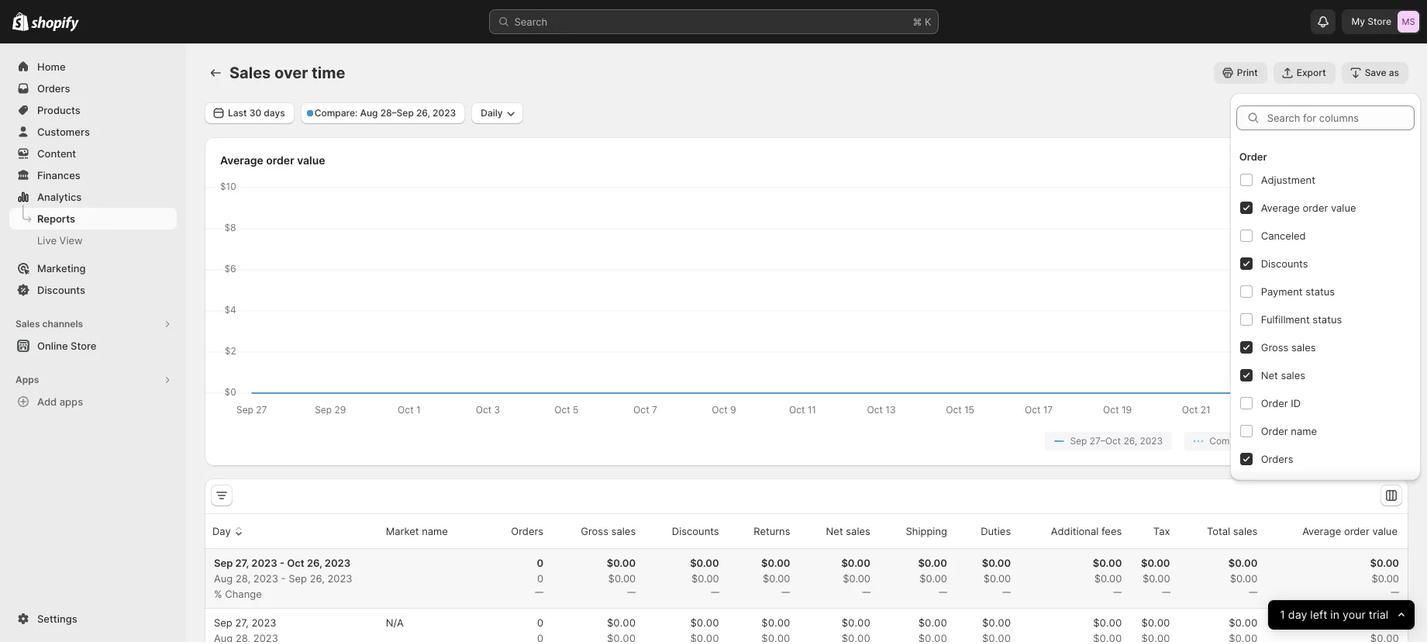Task type: vqa. For each thing, say whether or not it's contained in the screenshot.


Task type: describe. For each thing, give the bounding box(es) containing it.
add apps button
[[9, 391, 177, 413]]

market name button
[[384, 516, 466, 546]]

average order value button
[[1285, 516, 1401, 546]]

order for order id
[[1262, 397, 1289, 409]]

market
[[386, 525, 419, 537]]

fulfillment
[[1262, 313, 1310, 326]]

last
[[228, 107, 247, 119]]

1 no change image from the left
[[628, 586, 636, 599]]

sales over time
[[230, 64, 345, 82]]

28,
[[236, 572, 251, 585]]

canceled
[[1262, 230, 1306, 242]]

name for market name
[[422, 525, 448, 537]]

online store link
[[9, 335, 177, 357]]

total sales
[[1207, 525, 1258, 537]]

gross sales button
[[563, 516, 638, 546]]

n/a
[[386, 617, 404, 629]]

additional fees
[[1051, 525, 1122, 537]]

2023 inside dropdown button
[[433, 107, 456, 119]]

content
[[37, 147, 76, 160]]

returns button
[[736, 516, 793, 546]]

4 no change image from the left
[[1114, 586, 1122, 599]]

1 0 from the top
[[537, 557, 544, 569]]

duties button
[[963, 516, 1014, 546]]

customers
[[37, 126, 90, 138]]

%
[[214, 588, 222, 600]]

0 vertical spatial average order value
[[220, 154, 325, 167]]

compared to aug 28–sep 26, 2023
[[1210, 435, 1365, 447]]

adjustment
[[1262, 174, 1316, 186]]

sep for sep 27, 2023 - oct 26, 2023 aug 28, 2023 - sep 26, 2023 % change
[[214, 557, 233, 569]]

aug inside dropdown button
[[360, 107, 378, 119]]

26, right oct
[[307, 557, 322, 569]]

sales for sales channels
[[16, 318, 40, 330]]

tax
[[1154, 525, 1171, 537]]

store for my store
[[1368, 16, 1392, 27]]

online store button
[[0, 335, 186, 357]]

view
[[59, 234, 83, 247]]

27, for sep 27, 2023 - oct 26, 2023 aug 28, 2023 - sep 26, 2023 % change
[[235, 557, 249, 569]]

list box containing adjustment
[[1235, 168, 1417, 642]]

trial
[[1369, 608, 1389, 622]]

left
[[1311, 608, 1328, 622]]

settings link
[[9, 608, 177, 630]]

0 vertical spatial gross sales
[[1262, 341, 1316, 354]]

content link
[[9, 143, 177, 164]]

gross inside gross sales button
[[581, 525, 609, 537]]

⌘ k
[[913, 16, 932, 28]]

⌘
[[913, 16, 922, 28]]

total
[[1207, 525, 1231, 537]]

0 vertical spatial -
[[280, 557, 285, 569]]

0 horizontal spatial shopify image
[[12, 12, 29, 31]]

save as
[[1365, 67, 1400, 78]]

save as button
[[1342, 62, 1409, 84]]

your
[[1343, 608, 1366, 622]]

27, for sep 27, 2023
[[235, 617, 249, 629]]

time
[[312, 64, 345, 82]]

sep 27, 2023 - oct 26, 2023 aug 28, 2023 - sep 26, 2023 % change
[[214, 557, 353, 600]]

products
[[37, 104, 81, 116]]

discounts button
[[654, 516, 722, 546]]

2 no change image from the left
[[862, 586, 871, 599]]

to
[[1258, 435, 1267, 447]]

k
[[925, 16, 932, 28]]

change
[[225, 588, 262, 600]]

payment
[[1262, 285, 1303, 298]]

3 no change image from the left
[[939, 586, 948, 599]]

my
[[1352, 16, 1366, 27]]

average inside button
[[1303, 525, 1342, 537]]

order for order
[[1240, 150, 1268, 163]]

online store
[[37, 340, 96, 352]]

30
[[249, 107, 261, 119]]

average order value inside button
[[1303, 525, 1398, 537]]

live
[[37, 234, 57, 247]]

shipping button
[[888, 516, 950, 546]]

0 horizontal spatial average
[[220, 154, 264, 167]]

duties
[[981, 525, 1011, 537]]

1 vertical spatial aug
[[1270, 435, 1287, 447]]

over
[[275, 64, 308, 82]]

daily button
[[472, 102, 523, 124]]

search
[[515, 16, 548, 28]]

purchase option
[[1262, 481, 1339, 493]]

net inside net sales button
[[826, 525, 843, 537]]

sep 27–oct 26, 2023
[[1071, 435, 1163, 447]]

as
[[1389, 67, 1400, 78]]

26, right order name
[[1326, 435, 1339, 447]]

day button
[[210, 516, 249, 546]]

net sales button
[[809, 516, 873, 546]]

analytics
[[37, 191, 82, 203]]

reports
[[37, 212, 75, 225]]

order name
[[1262, 425, 1318, 437]]

days
[[264, 107, 285, 119]]

26, right 27–oct
[[1124, 435, 1138, 447]]

marketing
[[37, 262, 86, 275]]

1
[[1280, 608, 1285, 622]]

export button
[[1274, 62, 1336, 84]]

1 vertical spatial average order value
[[1262, 202, 1357, 214]]

sales down fulfillment status
[[1292, 341, 1316, 354]]

26, right 28, on the bottom left of page
[[310, 572, 325, 585]]

reports link
[[9, 208, 177, 230]]

day
[[1288, 608, 1308, 622]]



Task type: locate. For each thing, give the bounding box(es) containing it.
0 vertical spatial name
[[1291, 425, 1318, 437]]

1 vertical spatial 28–sep
[[1290, 435, 1323, 447]]

aug up %
[[214, 572, 233, 585]]

finances link
[[9, 164, 177, 186]]

0 horizontal spatial net sales
[[826, 525, 871, 537]]

1 vertical spatial -
[[281, 572, 286, 585]]

name for order name
[[1291, 425, 1318, 437]]

store for online store
[[71, 340, 96, 352]]

live view
[[37, 234, 83, 247]]

sales for sales over time
[[230, 64, 271, 82]]

0 vertical spatial orders
[[37, 82, 70, 95]]

status for payment status
[[1306, 285, 1335, 298]]

0 vertical spatial gross
[[1262, 341, 1289, 354]]

average
[[220, 154, 264, 167], [1262, 202, 1300, 214], [1303, 525, 1342, 537]]

apps
[[59, 396, 83, 408]]

1 vertical spatial value
[[1332, 202, 1357, 214]]

1 horizontal spatial aug
[[360, 107, 378, 119]]

1 vertical spatial orders
[[1262, 453, 1294, 465]]

sales up 30
[[230, 64, 271, 82]]

export
[[1297, 67, 1327, 78]]

1 horizontal spatial discounts
[[672, 525, 719, 537]]

1 horizontal spatial store
[[1368, 16, 1392, 27]]

0 horizontal spatial net
[[826, 525, 843, 537]]

0 horizontal spatial order
[[266, 154, 294, 167]]

1 horizontal spatial orders
[[511, 525, 544, 537]]

0 vertical spatial 27,
[[235, 557, 249, 569]]

in
[[1331, 608, 1340, 622]]

sep left 27–oct
[[1071, 435, 1088, 447]]

no change image down tax
[[1162, 586, 1171, 599]]

average up canceled
[[1262, 202, 1300, 214]]

apps button
[[9, 369, 177, 391]]

net sales left shipping button
[[826, 525, 871, 537]]

home
[[37, 60, 66, 73]]

status up fulfillment status
[[1306, 285, 1335, 298]]

no change image down shipping
[[939, 586, 948, 599]]

channels
[[42, 318, 83, 330]]

0 vertical spatial discounts
[[1262, 257, 1309, 270]]

average down "last" at the left
[[220, 154, 264, 167]]

total sales button
[[1190, 516, 1260, 546]]

1 vertical spatial discounts
[[37, 284, 85, 296]]

average order value down adjustment
[[1262, 202, 1357, 214]]

products link
[[9, 99, 177, 121]]

28–sep right compare:
[[381, 107, 414, 119]]

id
[[1291, 397, 1301, 409]]

no change image down returns
[[782, 586, 791, 599]]

-
[[280, 557, 285, 569], [281, 572, 286, 585]]

0
[[537, 557, 544, 569], [537, 572, 544, 585], [537, 617, 544, 629]]

2 vertical spatial aug
[[214, 572, 233, 585]]

sales up online
[[16, 318, 40, 330]]

tax button
[[1136, 516, 1173, 546]]

1 horizontal spatial net
[[1262, 369, 1279, 382]]

2 horizontal spatial orders
[[1262, 453, 1294, 465]]

0 vertical spatial store
[[1368, 16, 1392, 27]]

0 vertical spatial net
[[1262, 369, 1279, 382]]

sales right total
[[1234, 525, 1258, 537]]

0 horizontal spatial store
[[71, 340, 96, 352]]

2 no change image from the left
[[711, 586, 719, 599]]

sep for sep 27, 2023
[[214, 617, 232, 629]]

1 vertical spatial average
[[1262, 202, 1300, 214]]

net right returns
[[826, 525, 843, 537]]

sales left the discounts button
[[612, 525, 636, 537]]

0 vertical spatial order
[[1240, 150, 1268, 163]]

28–sep down id at the bottom of the page
[[1290, 435, 1323, 447]]

order down the order id
[[1262, 425, 1289, 437]]

customers link
[[9, 121, 177, 143]]

shipping
[[906, 525, 948, 537]]

0 horizontal spatial name
[[422, 525, 448, 537]]

27, inside 'sep 27, 2023 - oct 26, 2023 aug 28, 2023 - sep 26, 2023 % change'
[[235, 557, 249, 569]]

1 horizontal spatial order
[[1303, 202, 1329, 214]]

finances
[[37, 169, 80, 181]]

value inside button
[[1373, 525, 1398, 537]]

1 horizontal spatial average
[[1262, 202, 1300, 214]]

my store
[[1352, 16, 1392, 27]]

gross right orders button
[[581, 525, 609, 537]]

2 0 from the top
[[537, 572, 544, 585]]

store right my
[[1368, 16, 1392, 27]]

status
[[1306, 285, 1335, 298], [1313, 313, 1343, 326]]

1 day left in your trial
[[1280, 608, 1389, 622]]

1 vertical spatial status
[[1313, 313, 1343, 326]]

0 horizontal spatial gross
[[581, 525, 609, 537]]

my store image
[[1398, 11, 1420, 33]]

status for fulfillment status
[[1313, 313, 1343, 326]]

0 vertical spatial average
[[220, 154, 264, 167]]

gross down fulfillment
[[1262, 341, 1289, 354]]

2 27, from the top
[[235, 617, 249, 629]]

1 vertical spatial net sales
[[826, 525, 871, 537]]

no change image down net sales button
[[862, 586, 871, 599]]

2 horizontal spatial order
[[1345, 525, 1370, 537]]

discounts down canceled
[[1262, 257, 1309, 270]]

discounts
[[1262, 257, 1309, 270], [37, 284, 85, 296], [672, 525, 719, 537]]

0 vertical spatial sales
[[230, 64, 271, 82]]

5 no change image from the left
[[1250, 586, 1258, 599]]

2023
[[433, 107, 456, 119], [1140, 435, 1163, 447], [1342, 435, 1365, 447], [252, 557, 277, 569], [325, 557, 351, 569], [253, 572, 278, 585], [328, 572, 353, 585], [252, 617, 276, 629]]

compare: aug 28–sep 26, 2023
[[315, 107, 456, 119]]

aug right compare:
[[360, 107, 378, 119]]

gross
[[1262, 341, 1289, 354], [581, 525, 609, 537]]

Search for columns text field
[[1268, 105, 1415, 130]]

sep for sep 27–oct 26, 2023
[[1071, 435, 1088, 447]]

2 horizontal spatial value
[[1373, 525, 1398, 537]]

oct
[[287, 557, 305, 569]]

1 vertical spatial 0
[[537, 572, 544, 585]]

0 horizontal spatial gross sales
[[581, 525, 636, 537]]

1 vertical spatial store
[[71, 340, 96, 352]]

orders down "home"
[[37, 82, 70, 95]]

1 day left in your trial button
[[1268, 600, 1415, 630]]

no change image down gross sales button
[[628, 586, 636, 599]]

aug inside 'sep 27, 2023 - oct 26, 2023 aug 28, 2023 - sep 26, 2023 % change'
[[214, 572, 233, 585]]

value inside list box
[[1332, 202, 1357, 214]]

add apps
[[37, 396, 83, 408]]

name inside button
[[422, 525, 448, 537]]

1 27, from the top
[[235, 557, 249, 569]]

no change image down "duties"
[[1003, 586, 1011, 599]]

settings
[[37, 613, 77, 625]]

- left oct
[[280, 557, 285, 569]]

last 30 days
[[228, 107, 285, 119]]

26, inside dropdown button
[[416, 107, 430, 119]]

store down sales channels button
[[71, 340, 96, 352]]

shopify image
[[12, 12, 29, 31], [31, 16, 79, 32]]

last 30 days button
[[205, 102, 294, 124]]

0 horizontal spatial value
[[297, 154, 325, 167]]

sales channels
[[16, 318, 83, 330]]

name right market
[[422, 525, 448, 537]]

3 no change image from the left
[[782, 586, 791, 599]]

purchase
[[1262, 481, 1306, 493]]

net up the order id
[[1262, 369, 1279, 382]]

additional fees button
[[1034, 516, 1125, 546]]

status down payment status
[[1313, 313, 1343, 326]]

1 horizontal spatial 28–sep
[[1290, 435, 1323, 447]]

daily
[[481, 107, 503, 119]]

no change image down fees
[[1114, 586, 1122, 599]]

26,
[[416, 107, 430, 119], [1124, 435, 1138, 447], [1326, 435, 1339, 447], [307, 557, 322, 569], [310, 572, 325, 585]]

27,
[[235, 557, 249, 569], [235, 617, 249, 629]]

no change image
[[535, 586, 544, 599], [711, 586, 719, 599], [782, 586, 791, 599], [1003, 586, 1011, 599], [1162, 586, 1171, 599], [1391, 586, 1400, 599]]

1 horizontal spatial gross sales
[[1262, 341, 1316, 354]]

value
[[297, 154, 325, 167], [1332, 202, 1357, 214], [1373, 525, 1398, 537]]

discounts left returns button
[[672, 525, 719, 537]]

orders down compared to aug 28–sep 26, 2023
[[1262, 453, 1294, 465]]

apps
[[16, 374, 39, 385]]

average down the option
[[1303, 525, 1342, 537]]

1 horizontal spatial net sales
[[1262, 369, 1306, 382]]

3 0 from the top
[[537, 617, 544, 629]]

26, left daily
[[416, 107, 430, 119]]

net sales inside button
[[826, 525, 871, 537]]

1 horizontal spatial value
[[1332, 202, 1357, 214]]

2 horizontal spatial aug
[[1270, 435, 1287, 447]]

day
[[212, 525, 231, 537]]

0 vertical spatial net sales
[[1262, 369, 1306, 382]]

1 vertical spatial order
[[1262, 397, 1289, 409]]

2 horizontal spatial average
[[1303, 525, 1342, 537]]

compared
[[1210, 435, 1256, 447]]

2 vertical spatial order
[[1262, 425, 1289, 437]]

2 vertical spatial average
[[1303, 525, 1342, 537]]

sep down %
[[214, 617, 232, 629]]

0 vertical spatial 28–sep
[[381, 107, 414, 119]]

compare:
[[315, 107, 358, 119]]

home link
[[9, 56, 177, 78]]

1 vertical spatial sales
[[16, 318, 40, 330]]

store inside button
[[71, 340, 96, 352]]

0 vertical spatial 0
[[537, 557, 544, 569]]

0 horizontal spatial discounts
[[37, 284, 85, 296]]

0 vertical spatial order
[[266, 154, 294, 167]]

no change image up 1 day left in your trial dropdown button
[[1391, 586, 1400, 599]]

0 horizontal spatial orders
[[37, 82, 70, 95]]

payment status
[[1262, 285, 1335, 298]]

orders button
[[493, 516, 546, 546]]

sales left shipping button
[[846, 525, 871, 537]]

name down id at the bottom of the page
[[1291, 425, 1318, 437]]

1 vertical spatial order
[[1303, 202, 1329, 214]]

fees
[[1102, 525, 1122, 537]]

returns
[[754, 525, 791, 537]]

name
[[1291, 425, 1318, 437], [422, 525, 448, 537]]

orders
[[37, 82, 70, 95], [1262, 453, 1294, 465], [511, 525, 544, 537]]

discounts link
[[9, 279, 177, 301]]

discounts inside button
[[672, 525, 719, 537]]

0 horizontal spatial 28–sep
[[381, 107, 414, 119]]

sales inside "button"
[[1234, 525, 1258, 537]]

28–sep inside dropdown button
[[381, 107, 414, 119]]

no change image
[[628, 586, 636, 599], [862, 586, 871, 599], [939, 586, 948, 599], [1114, 586, 1122, 599], [1250, 586, 1258, 599]]

2 vertical spatial value
[[1373, 525, 1398, 537]]

0 horizontal spatial aug
[[214, 572, 233, 585]]

orders inside button
[[511, 525, 544, 537]]

net sales up the order id
[[1262, 369, 1306, 382]]

0 vertical spatial aug
[[360, 107, 378, 119]]

average order value down the option
[[1303, 525, 1398, 537]]

1 horizontal spatial sales
[[230, 64, 271, 82]]

sales
[[1292, 341, 1316, 354], [1281, 369, 1306, 382], [612, 525, 636, 537], [846, 525, 871, 537], [1234, 525, 1258, 537]]

2 vertical spatial discounts
[[672, 525, 719, 537]]

orders left gross sales button
[[511, 525, 544, 537]]

discounts down marketing at top
[[37, 284, 85, 296]]

order up adjustment
[[1240, 150, 1268, 163]]

aug right to
[[1270, 435, 1287, 447]]

list box
[[1235, 168, 1417, 642]]

no change image down total sales
[[1250, 586, 1258, 599]]

2 vertical spatial 0
[[537, 617, 544, 629]]

order left id at the bottom of the page
[[1262, 397, 1289, 409]]

27, up 28, on the bottom left of page
[[235, 557, 249, 569]]

gross sales inside button
[[581, 525, 636, 537]]

order inside button
[[1345, 525, 1370, 537]]

27, down change at the left
[[235, 617, 249, 629]]

order id
[[1262, 397, 1301, 409]]

0 horizontal spatial sales
[[16, 318, 40, 330]]

sep 27, 2023
[[214, 617, 276, 629]]

1 horizontal spatial shopify image
[[31, 16, 79, 32]]

no change image down the discounts button
[[711, 586, 719, 599]]

2 horizontal spatial discounts
[[1262, 257, 1309, 270]]

print
[[1238, 67, 1258, 78]]

order
[[1240, 150, 1268, 163], [1262, 397, 1289, 409], [1262, 425, 1289, 437]]

sales channels button
[[9, 313, 177, 335]]

1 vertical spatial name
[[422, 525, 448, 537]]

sales up id at the bottom of the page
[[1281, 369, 1306, 382]]

1 horizontal spatial gross
[[1262, 341, 1289, 354]]

2 vertical spatial orders
[[511, 525, 544, 537]]

0 vertical spatial status
[[1306, 285, 1335, 298]]

0 vertical spatial value
[[297, 154, 325, 167]]

live view link
[[9, 230, 177, 251]]

5 no change image from the left
[[1162, 586, 1171, 599]]

no change image down orders button
[[535, 586, 544, 599]]

- right 28, on the bottom left of page
[[281, 572, 286, 585]]

sales inside button
[[16, 318, 40, 330]]

analytics link
[[9, 186, 177, 208]]

1 vertical spatial net
[[826, 525, 843, 537]]

$0.00
[[607, 557, 636, 569], [690, 557, 719, 569], [762, 557, 791, 569], [842, 557, 871, 569], [919, 557, 948, 569], [982, 557, 1011, 569], [1093, 557, 1122, 569], [1142, 557, 1171, 569], [1229, 557, 1258, 569], [1371, 557, 1400, 569], [608, 572, 636, 585], [692, 572, 719, 585], [763, 572, 791, 585], [843, 572, 871, 585], [920, 572, 948, 585], [984, 572, 1011, 585], [1095, 572, 1122, 585], [1143, 572, 1171, 585], [1231, 572, 1258, 585], [1372, 572, 1400, 585], [607, 617, 636, 629], [691, 617, 719, 629], [762, 617, 791, 629], [842, 617, 871, 629], [919, 617, 948, 629], [983, 617, 1011, 629], [1094, 617, 1122, 629], [1142, 617, 1171, 629], [1229, 617, 1258, 629], [1371, 617, 1400, 629]]

sep down oct
[[289, 572, 307, 585]]

4 no change image from the left
[[1003, 586, 1011, 599]]

1 vertical spatial gross
[[581, 525, 609, 537]]

27–oct
[[1090, 435, 1121, 447]]

2 vertical spatial order
[[1345, 525, 1370, 537]]

1 horizontal spatial name
[[1291, 425, 1318, 437]]

1 vertical spatial gross sales
[[581, 525, 636, 537]]

option
[[1309, 481, 1339, 493]]

sales
[[230, 64, 271, 82], [16, 318, 40, 330]]

2 vertical spatial average order value
[[1303, 525, 1398, 537]]

average order value down days
[[220, 154, 325, 167]]

6 no change image from the left
[[1391, 586, 1400, 599]]

order for order name
[[1262, 425, 1289, 437]]

save
[[1365, 67, 1387, 78]]

sep up %
[[214, 557, 233, 569]]

1 no change image from the left
[[535, 586, 544, 599]]

1 vertical spatial 27,
[[235, 617, 249, 629]]



